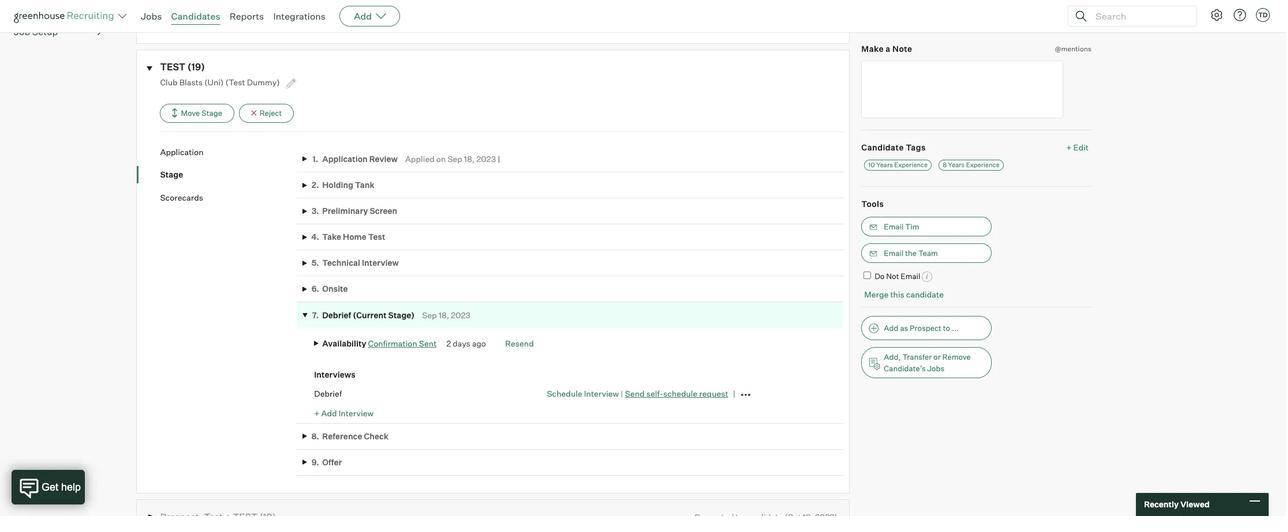 Task type: vqa. For each thing, say whether or not it's contained in the screenshot.
"San"
no



Task type: locate. For each thing, give the bounding box(es) containing it.
2023 right on
[[476, 154, 496, 164]]

test
[[368, 232, 385, 242]]

10 years experience link
[[865, 160, 932, 171]]

2 experience from the left
[[966, 161, 1000, 169]]

interview for + add interview
[[339, 409, 374, 419]]

not
[[887, 272, 899, 281]]

home
[[343, 232, 367, 242]]

0 horizontal spatial experience
[[895, 161, 928, 169]]

years inside 10 years experience link
[[877, 161, 893, 169]]

reports link
[[14, 1, 102, 15], [230, 10, 264, 22]]

0 horizontal spatial |
[[498, 154, 500, 164]]

email right not
[[901, 272, 921, 281]]

1 horizontal spatial 18,
[[464, 154, 475, 164]]

0 vertical spatial stage
[[202, 108, 222, 118]]

+ edit
[[1067, 142, 1089, 152]]

add,
[[884, 353, 901, 362]]

years inside 8 years experience link
[[949, 161, 965, 169]]

job setup
[[14, 26, 58, 38]]

interview
[[362, 258, 399, 268], [584, 389, 619, 399], [339, 409, 374, 419]]

...
[[952, 324, 959, 333]]

@mentions link
[[1055, 43, 1092, 55]]

send
[[625, 389, 645, 399]]

viewed
[[1181, 500, 1210, 510]]

test (19)
[[160, 61, 205, 73]]

1 experience from the left
[[895, 161, 928, 169]]

0 vertical spatial email
[[884, 222, 904, 231]]

stage right move
[[202, 108, 222, 118]]

stage)
[[388, 310, 415, 320]]

1 years from the left
[[877, 161, 893, 169]]

send self-schedule request link
[[625, 389, 729, 399]]

setup
[[32, 26, 58, 38]]

move stage
[[181, 108, 222, 118]]

days
[[453, 339, 471, 349]]

sep right stage)
[[422, 310, 437, 320]]

to
[[943, 324, 951, 333]]

debrief
[[322, 310, 351, 320], [314, 389, 342, 399]]

2023 up 'days'
[[451, 310, 471, 320]]

make a note
[[862, 44, 913, 54]]

+ up @mentions
[[1069, 9, 1075, 19]]

experience right '8'
[[966, 161, 1000, 169]]

0 horizontal spatial stage
[[160, 170, 183, 180]]

reports right 'candidates' link
[[230, 10, 264, 22]]

+ add
[[1069, 9, 1092, 19]]

move stage button
[[160, 104, 234, 123]]

18,
[[464, 154, 475, 164], [439, 310, 449, 320]]

debrief right 7.
[[322, 310, 351, 320]]

1 horizontal spatial years
[[949, 161, 965, 169]]

0 vertical spatial 2023
[[476, 154, 496, 164]]

0 horizontal spatial reports
[[14, 2, 48, 14]]

1 vertical spatial jobs
[[928, 364, 945, 374]]

0 vertical spatial |
[[498, 154, 500, 164]]

2.
[[312, 180, 319, 190]]

integrations
[[273, 10, 326, 22]]

candidate tags
[[862, 142, 926, 152]]

1 horizontal spatial stage
[[202, 108, 222, 118]]

add inside + add link
[[1076, 9, 1092, 19]]

0 vertical spatial interview
[[362, 258, 399, 268]]

1 horizontal spatial |
[[621, 389, 623, 399]]

interview up '8. reference check' on the left of the page
[[339, 409, 374, 419]]

edit
[[1074, 142, 1089, 152]]

jobs down or
[[928, 364, 945, 374]]

+ for + add interview
[[314, 409, 320, 419]]

td
[[1259, 11, 1268, 19]]

stage up scorecards
[[160, 170, 183, 180]]

email left the
[[884, 249, 904, 258]]

10
[[869, 161, 875, 169]]

interview for 5. technical interview
[[362, 258, 399, 268]]

take
[[322, 232, 341, 242]]

jobs left candidates
[[141, 10, 162, 22]]

sep
[[448, 154, 463, 164], [422, 310, 437, 320]]

0 horizontal spatial 18,
[[439, 310, 449, 320]]

schedule
[[547, 389, 583, 399]]

td button
[[1254, 6, 1273, 24]]

the
[[906, 249, 917, 258]]

reports link right 'candidates' link
[[230, 10, 264, 22]]

years for 8
[[949, 161, 965, 169]]

confirmation sent
[[368, 339, 437, 349]]

schedule interview | send self-schedule request
[[547, 389, 729, 399]]

+ add link
[[1069, 8, 1092, 20]]

2. holding tank
[[312, 180, 375, 190]]

1 horizontal spatial sep
[[448, 154, 463, 164]]

2 vertical spatial interview
[[339, 409, 374, 419]]

1 horizontal spatial 2023
[[476, 154, 496, 164]]

0 horizontal spatial jobs
[[141, 10, 162, 22]]

1 horizontal spatial jobs
[[928, 364, 945, 374]]

+ edit link
[[1064, 140, 1092, 155]]

email left tim at right
[[884, 222, 904, 231]]

8 years experience
[[943, 161, 1000, 169]]

8
[[943, 161, 947, 169]]

1 vertical spatial email
[[884, 249, 904, 258]]

stage
[[202, 108, 222, 118], [160, 170, 183, 180]]

1 vertical spatial stage
[[160, 170, 183, 180]]

email inside button
[[884, 222, 904, 231]]

None text field
[[862, 60, 1064, 118]]

sep right on
[[448, 154, 463, 164]]

email tim button
[[862, 217, 992, 237]]

add, transfer or remove candidate's jobs
[[884, 353, 971, 374]]

application
[[160, 147, 204, 157], [322, 154, 368, 164]]

8.
[[312, 432, 319, 442]]

configure image
[[1210, 8, 1224, 22]]

reports up job setup
[[14, 2, 48, 14]]

18, up the 2
[[439, 310, 449, 320]]

(test
[[226, 77, 245, 87]]

1 vertical spatial 18,
[[439, 310, 449, 320]]

application down move
[[160, 147, 204, 157]]

+ add interview link
[[314, 409, 374, 419]]

email inside button
[[884, 249, 904, 258]]

2 vertical spatial +
[[314, 409, 320, 419]]

0 vertical spatial +
[[1069, 9, 1075, 19]]

6. onsite
[[312, 284, 348, 294]]

jobs link
[[141, 10, 162, 22]]

8. reference check
[[312, 432, 389, 442]]

+ left edit
[[1067, 142, 1072, 152]]

1 vertical spatial interview
[[584, 389, 619, 399]]

+ for + add
[[1069, 9, 1075, 19]]

reports link up 'job setup' link
[[14, 1, 102, 15]]

interview down the test
[[362, 258, 399, 268]]

interviews
[[314, 370, 356, 380]]

as
[[901, 324, 909, 333]]

confirmation sent button
[[368, 339, 437, 349]]

designer link
[[137, 8, 850, 44]]

0 horizontal spatial sep
[[422, 310, 437, 320]]

0 horizontal spatial application
[[160, 147, 204, 157]]

+
[[1069, 9, 1075, 19], [1067, 142, 1072, 152], [314, 409, 320, 419]]

application up 2. holding tank
[[322, 154, 368, 164]]

+ up "8."
[[314, 409, 320, 419]]

request
[[700, 389, 729, 399]]

2 days ago
[[447, 339, 486, 349]]

years right '8'
[[949, 161, 965, 169]]

do not email
[[875, 272, 921, 281]]

debrief down interviews
[[314, 389, 342, 399]]

add
[[1076, 9, 1092, 19], [354, 10, 372, 22], [884, 324, 899, 333], [321, 409, 337, 419]]

7. debrief (current stage)
[[312, 310, 415, 320]]

blasts
[[179, 77, 203, 87]]

team
[[919, 249, 938, 258]]

preliminary
[[322, 206, 368, 216]]

1 horizontal spatial experience
[[966, 161, 1000, 169]]

8 years experience link
[[939, 160, 1004, 171]]

+ add interview
[[314, 409, 374, 419]]

1 vertical spatial +
[[1067, 142, 1072, 152]]

screen
[[370, 206, 397, 216]]

0 horizontal spatial 2023
[[451, 310, 471, 320]]

|
[[498, 154, 500, 164], [621, 389, 623, 399]]

candidate
[[862, 142, 904, 152]]

1 vertical spatial sep
[[422, 310, 437, 320]]

(19)
[[188, 61, 205, 73]]

reports
[[14, 2, 48, 14], [230, 10, 264, 22]]

jobs inside 'add, transfer or remove candidate's jobs'
[[928, 364, 945, 374]]

0 horizontal spatial years
[[877, 161, 893, 169]]

add button
[[340, 6, 400, 27]]

2 vertical spatial email
[[901, 272, 921, 281]]

experience down tags
[[895, 161, 928, 169]]

Do Not Email checkbox
[[864, 272, 872, 279]]

years right 10
[[877, 161, 893, 169]]

18, right on
[[464, 154, 475, 164]]

Search text field
[[1093, 8, 1187, 25]]

interview left send
[[584, 389, 619, 399]]

2 years from the left
[[949, 161, 965, 169]]



Task type: describe. For each thing, give the bounding box(es) containing it.
candidate
[[907, 290, 944, 300]]

10 years experience
[[869, 161, 928, 169]]

add, transfer or remove candidate's jobs button
[[862, 348, 992, 379]]

9. offer
[[312, 458, 342, 468]]

stage link
[[160, 169, 297, 181]]

email the team button
[[862, 243, 992, 263]]

or
[[934, 353, 941, 362]]

club blasts (uni) (test dummy)
[[160, 77, 282, 87]]

3.
[[312, 206, 319, 216]]

email the team
[[884, 249, 938, 258]]

5. technical interview
[[312, 258, 399, 268]]

tank
[[355, 180, 375, 190]]

test
[[160, 61, 186, 73]]

candidates
[[171, 10, 220, 22]]

ago
[[472, 339, 486, 349]]

+ for + edit
[[1067, 142, 1072, 152]]

club
[[160, 77, 178, 87]]

technical
[[322, 258, 360, 268]]

offer
[[322, 458, 342, 468]]

td button
[[1257, 8, 1270, 22]]

availability
[[322, 339, 366, 349]]

self-
[[647, 389, 664, 399]]

greenhouse recruiting image
[[14, 9, 118, 23]]

schedule interview link
[[547, 389, 619, 399]]

review
[[369, 154, 398, 164]]

email for email the team
[[884, 249, 904, 258]]

6.
[[312, 284, 319, 294]]

tags
[[906, 142, 926, 152]]

1 horizontal spatial reports
[[230, 10, 264, 22]]

2
[[447, 339, 451, 349]]

tools
[[862, 199, 884, 209]]

0 vertical spatial debrief
[[322, 310, 351, 320]]

do
[[875, 272, 885, 281]]

3. preliminary screen
[[312, 206, 397, 216]]

(current
[[353, 310, 387, 320]]

1 horizontal spatial reports link
[[230, 10, 264, 22]]

move
[[181, 108, 200, 118]]

years for 10
[[877, 161, 893, 169]]

0 vertical spatial jobs
[[141, 10, 162, 22]]

merge this candidate link
[[865, 290, 944, 300]]

job
[[14, 26, 30, 38]]

add as prospect to ... button
[[862, 316, 992, 341]]

@mentions
[[1055, 45, 1092, 53]]

add inside 'add as prospect to ...' "button"
[[884, 324, 899, 333]]

email for email tim
[[884, 222, 904, 231]]

schedule
[[664, 389, 698, 399]]

integrations link
[[273, 10, 326, 22]]

add inside add popup button
[[354, 10, 372, 22]]

1 vertical spatial 2023
[[451, 310, 471, 320]]

tim
[[906, 222, 920, 231]]

stage inside button
[[202, 108, 222, 118]]

check
[[364, 432, 389, 442]]

experience for 8 years experience
[[966, 161, 1000, 169]]

0 vertical spatial 18,
[[464, 154, 475, 164]]

resend
[[505, 339, 534, 349]]

1. application review applied on  sep 18, 2023 |
[[313, 154, 500, 164]]

4.
[[311, 232, 319, 242]]

merge
[[865, 290, 889, 300]]

prospect
[[910, 324, 942, 333]]

candidate's
[[884, 364, 926, 374]]

sent
[[419, 339, 437, 349]]

confirmation
[[368, 339, 417, 349]]

1 vertical spatial |
[[621, 389, 623, 399]]

scorecards link
[[160, 192, 297, 203]]

reject button
[[239, 104, 294, 123]]

(uni)
[[204, 77, 224, 87]]

1 vertical spatial debrief
[[314, 389, 342, 399]]

sep 18, 2023
[[422, 310, 471, 320]]

experience for 10 years experience
[[895, 161, 928, 169]]

reference
[[322, 432, 362, 442]]

9.
[[312, 458, 319, 468]]

applied
[[405, 154, 435, 164]]

note
[[893, 44, 913, 54]]

reject
[[260, 108, 282, 118]]

designer
[[160, 20, 199, 32]]

0 vertical spatial sep
[[448, 154, 463, 164]]

remove
[[943, 353, 971, 362]]

on
[[436, 154, 446, 164]]

1.
[[313, 154, 318, 164]]

1 horizontal spatial application
[[322, 154, 368, 164]]

job setup link
[[14, 25, 102, 39]]

make
[[862, 44, 884, 54]]

transfer
[[903, 353, 932, 362]]

0 horizontal spatial reports link
[[14, 1, 102, 15]]

merge this candidate
[[865, 290, 944, 300]]



